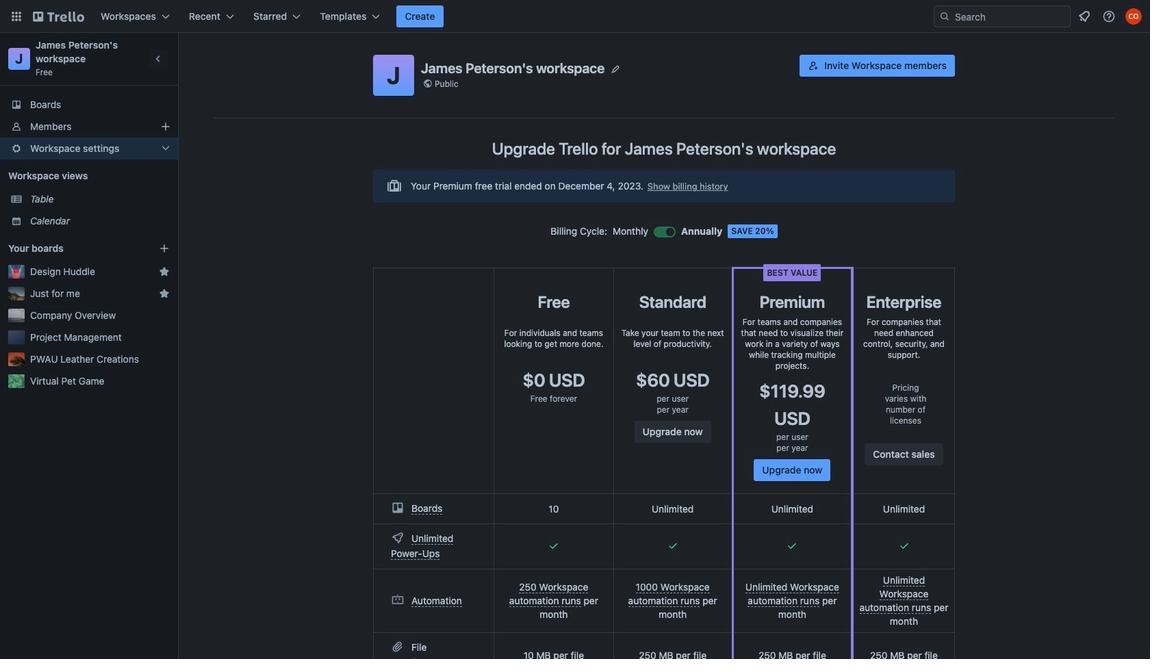 Task type: vqa. For each thing, say whether or not it's contained in the screenshot.
rightmost Create from template… image
no



Task type: locate. For each thing, give the bounding box(es) containing it.
back to home image
[[33, 5, 84, 27]]

0 vertical spatial starred icon image
[[159, 266, 170, 277]]

christina overa (christinaovera) image
[[1126, 8, 1142, 25]]

your boards with 6 items element
[[8, 240, 138, 257]]

0 notifications image
[[1077, 8, 1093, 25]]

1 vertical spatial starred icon image
[[159, 288, 170, 299]]

starred icon image
[[159, 266, 170, 277], [159, 288, 170, 299]]

primary element
[[0, 0, 1151, 33]]

search image
[[940, 11, 951, 22]]

1 starred icon image from the top
[[159, 266, 170, 277]]



Task type: describe. For each thing, give the bounding box(es) containing it.
workspace navigation collapse icon image
[[149, 49, 168, 68]]

2 starred icon image from the top
[[159, 288, 170, 299]]

Search field
[[951, 7, 1070, 26]]

open information menu image
[[1103, 10, 1116, 23]]

add board image
[[159, 243, 170, 254]]



